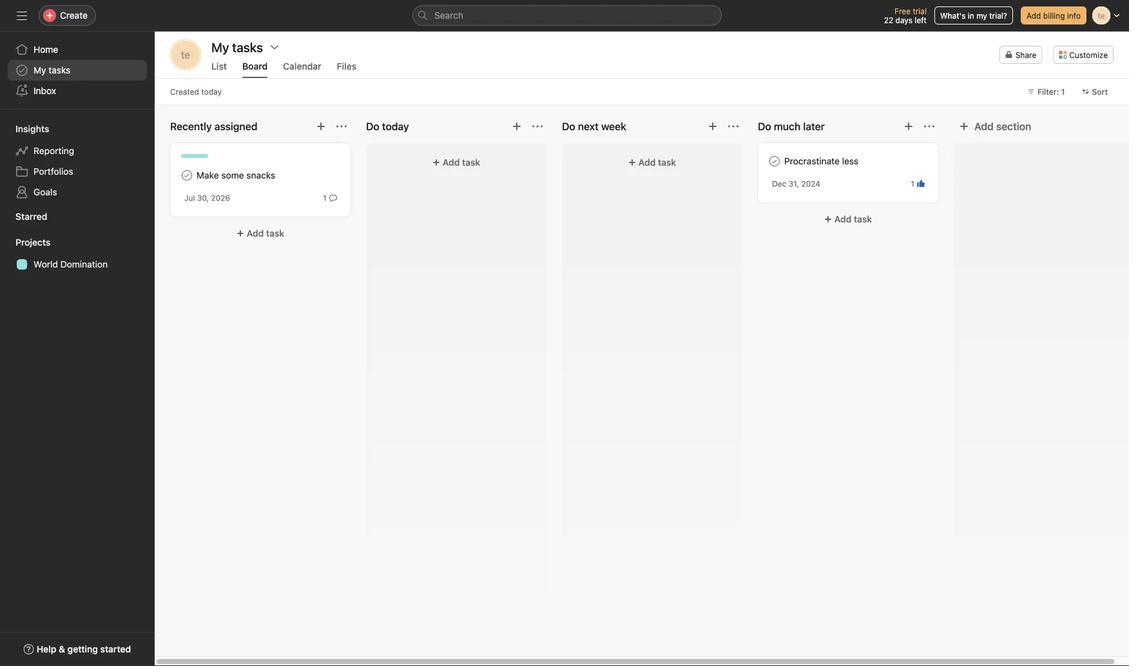 Task type: vqa. For each thing, say whether or not it's contained in the screenshot.
Starred element
no



Task type: locate. For each thing, give the bounding box(es) containing it.
add task image
[[708, 121, 718, 132], [904, 121, 915, 132]]

2 vertical spatial 1
[[323, 193, 327, 203]]

days
[[896, 15, 913, 25]]

procrastinate less
[[785, 156, 859, 166]]

my
[[34, 65, 46, 75]]

in
[[969, 11, 975, 20]]

1
[[1062, 87, 1066, 96], [912, 179, 915, 188], [323, 193, 327, 203]]

1 horizontal spatial completed checkbox
[[767, 153, 783, 169]]

share button
[[1000, 46, 1043, 64]]

0 horizontal spatial completed image
[[179, 168, 195, 183]]

filter: 1
[[1038, 87, 1066, 96]]

do
[[562, 120, 576, 133], [758, 120, 772, 133]]

completed checkbox for procrastinate
[[767, 153, 783, 169]]

1 horizontal spatial add task image
[[512, 121, 522, 132]]

completed image up dec
[[767, 153, 783, 169]]

0 horizontal spatial more section actions image
[[533, 121, 543, 132]]

goals
[[34, 187, 57, 197]]

insights element
[[0, 117, 155, 205]]

starred
[[15, 211, 47, 222]]

dec 31, 2024 button
[[773, 179, 821, 188]]

0 horizontal spatial 1 button
[[321, 192, 340, 204]]

1 add task image from the left
[[316, 121, 326, 132]]

do much later
[[758, 120, 825, 133]]

1 horizontal spatial 1 button
[[909, 177, 928, 190]]

add task image for do next week
[[708, 121, 718, 132]]

completed image left make
[[179, 168, 195, 183]]

1 add task image from the left
[[708, 121, 718, 132]]

do next week
[[562, 120, 627, 133]]

2024
[[802, 179, 821, 188]]

home
[[34, 44, 58, 55]]

completed checkbox up dec
[[767, 153, 783, 169]]

more section actions image
[[533, 121, 543, 132], [729, 121, 739, 132]]

projects
[[15, 237, 51, 248]]

0 horizontal spatial completed checkbox
[[179, 168, 195, 183]]

what's
[[941, 11, 966, 20]]

filter: 1 button
[[1022, 83, 1072, 101]]

tasks
[[49, 65, 71, 75]]

create
[[60, 10, 88, 21]]

dec 31, 2024
[[773, 179, 821, 188]]

more section actions image
[[337, 121, 347, 132], [925, 121, 935, 132]]

1 horizontal spatial do
[[758, 120, 772, 133]]

do today
[[366, 120, 409, 133]]

world
[[34, 259, 58, 270]]

help
[[37, 644, 56, 655]]

more section actions image left do much later
[[729, 121, 739, 132]]

1 horizontal spatial completed image
[[767, 153, 783, 169]]

do left next week
[[562, 120, 576, 133]]

add task
[[443, 157, 481, 168], [639, 157, 677, 168], [835, 214, 873, 224], [247, 228, 284, 239]]

files
[[337, 61, 357, 72]]

1 more section actions image from the left
[[337, 121, 347, 132]]

created
[[170, 87, 199, 96]]

info
[[1068, 11, 1082, 20]]

0 horizontal spatial do
[[562, 120, 576, 133]]

1 more section actions image from the left
[[533, 121, 543, 132]]

0 horizontal spatial more section actions image
[[337, 121, 347, 132]]

task
[[462, 157, 481, 168], [659, 157, 677, 168], [855, 214, 873, 224], [266, 228, 284, 239]]

share
[[1016, 50, 1037, 59]]

1 horizontal spatial more section actions image
[[729, 121, 739, 132]]

left
[[915, 15, 927, 25]]

jul 30, 2026 button
[[184, 193, 230, 203]]

inbox
[[34, 85, 56, 96]]

1 do from the left
[[562, 120, 576, 133]]

0 horizontal spatial add task image
[[708, 121, 718, 132]]

do left much later
[[758, 120, 772, 133]]

snacks
[[247, 170, 276, 181]]

add
[[1027, 11, 1042, 20], [975, 120, 994, 133], [443, 157, 460, 168], [639, 157, 656, 168], [835, 214, 852, 224], [247, 228, 264, 239]]

add task button
[[374, 151, 539, 174], [570, 151, 735, 174], [758, 208, 939, 231], [170, 222, 351, 245]]

1 button
[[909, 177, 928, 190], [321, 192, 340, 204]]

2 add task image from the left
[[512, 121, 522, 132]]

more section actions image for do much later
[[925, 121, 935, 132]]

1 horizontal spatial add task image
[[904, 121, 915, 132]]

reporting link
[[8, 141, 147, 161]]

0 horizontal spatial 1
[[323, 193, 327, 203]]

2 do from the left
[[758, 120, 772, 133]]

0 vertical spatial 1
[[1062, 87, 1066, 96]]

31,
[[789, 179, 800, 188]]

0 vertical spatial 1 button
[[909, 177, 928, 190]]

jul 30, 2026
[[184, 193, 230, 203]]

help & getting started
[[37, 644, 131, 655]]

1 horizontal spatial more section actions image
[[925, 121, 935, 132]]

reporting
[[34, 145, 74, 156]]

1 for 2024
[[912, 179, 915, 188]]

2 more section actions image from the left
[[925, 121, 935, 132]]

board
[[242, 61, 268, 72]]

add task image
[[316, 121, 326, 132], [512, 121, 522, 132]]

more section actions image left do next week
[[533, 121, 543, 132]]

projects button
[[0, 236, 51, 249]]

30,
[[197, 193, 209, 203]]

world domination link
[[8, 254, 147, 275]]

2 more section actions image from the left
[[729, 121, 739, 132]]

1 vertical spatial 1 button
[[321, 192, 340, 204]]

Completed checkbox
[[767, 153, 783, 169], [179, 168, 195, 183]]

add billing info button
[[1022, 6, 1087, 25]]

1 inside dropdown button
[[1062, 87, 1066, 96]]

much later
[[774, 120, 825, 133]]

recently assigned
[[170, 120, 258, 133]]

started
[[100, 644, 131, 655]]

completed checkbox for make
[[179, 168, 195, 183]]

1 horizontal spatial 1
[[912, 179, 915, 188]]

completed image for make some snacks
[[179, 168, 195, 183]]

my
[[977, 11, 988, 20]]

portfolios
[[34, 166, 73, 177]]

completed image
[[767, 153, 783, 169], [179, 168, 195, 183]]

0 horizontal spatial add task image
[[316, 121, 326, 132]]

2 horizontal spatial 1
[[1062, 87, 1066, 96]]

getting
[[68, 644, 98, 655]]

1 vertical spatial 1
[[912, 179, 915, 188]]

what's in my trial?
[[941, 11, 1008, 20]]

make some snacks
[[197, 170, 276, 181]]

trial?
[[990, 11, 1008, 20]]

2 add task image from the left
[[904, 121, 915, 132]]

te button
[[170, 39, 201, 70]]

&
[[59, 644, 65, 655]]

completed image for procrastinate less
[[767, 153, 783, 169]]

my tasks
[[212, 39, 263, 54]]

completed checkbox left make
[[179, 168, 195, 183]]



Task type: describe. For each thing, give the bounding box(es) containing it.
today
[[201, 87, 222, 96]]

next week
[[578, 120, 627, 133]]

search button
[[413, 5, 722, 26]]

sort button
[[1077, 83, 1114, 101]]

section
[[997, 120, 1032, 133]]

my tasks
[[34, 65, 71, 75]]

calendar
[[283, 61, 322, 72]]

add task image for recently assigned
[[316, 121, 326, 132]]

customize
[[1070, 50, 1109, 59]]

1 button for jul 30, 2026
[[321, 192, 340, 204]]

home link
[[8, 39, 147, 60]]

22
[[885, 15, 894, 25]]

calendar link
[[283, 61, 322, 78]]

procrastinate
[[785, 156, 840, 166]]

show options image
[[270, 42, 280, 52]]

insights button
[[0, 123, 49, 135]]

more section actions image for do next week
[[729, 121, 739, 132]]

less
[[843, 156, 859, 166]]

free
[[895, 6, 911, 15]]

add section button
[[955, 115, 1037, 138]]

search list box
[[413, 5, 722, 26]]

insights
[[15, 124, 49, 134]]

what's in my trial? button
[[935, 6, 1014, 25]]

filter:
[[1038, 87, 1060, 96]]

list
[[212, 61, 227, 72]]

sort
[[1093, 87, 1109, 96]]

some
[[221, 170, 244, 181]]

portfolios link
[[8, 161, 147, 182]]

global element
[[0, 32, 155, 109]]

add task image for do today
[[512, 121, 522, 132]]

trial
[[914, 6, 927, 15]]

dec
[[773, 179, 787, 188]]

domination
[[60, 259, 108, 270]]

2026
[[211, 193, 230, 203]]

add billing info
[[1027, 11, 1082, 20]]

my tasks link
[[8, 60, 147, 81]]

te
[[181, 49, 190, 61]]

customize button
[[1054, 46, 1114, 64]]

inbox link
[[8, 81, 147, 101]]

goals link
[[8, 182, 147, 203]]

make
[[197, 170, 219, 181]]

hide sidebar image
[[17, 10, 27, 21]]

do for do much later
[[758, 120, 772, 133]]

add section
[[975, 120, 1032, 133]]

do for do next week
[[562, 120, 576, 133]]

created today
[[170, 87, 222, 96]]

1 button for dec 31, 2024
[[909, 177, 928, 190]]

1 for 2026
[[323, 193, 327, 203]]

starred button
[[0, 210, 47, 223]]

create button
[[39, 5, 96, 26]]

help & getting started button
[[15, 638, 139, 661]]

billing
[[1044, 11, 1066, 20]]

more section actions image for recently assigned
[[337, 121, 347, 132]]

search
[[435, 10, 464, 21]]

jul
[[184, 193, 195, 203]]

board link
[[242, 61, 268, 78]]

files link
[[337, 61, 357, 78]]

world domination
[[34, 259, 108, 270]]

list link
[[212, 61, 227, 78]]

free trial 22 days left
[[885, 6, 927, 25]]

projects element
[[0, 231, 155, 277]]

add task image for do much later
[[904, 121, 915, 132]]

more section actions image for do today
[[533, 121, 543, 132]]



